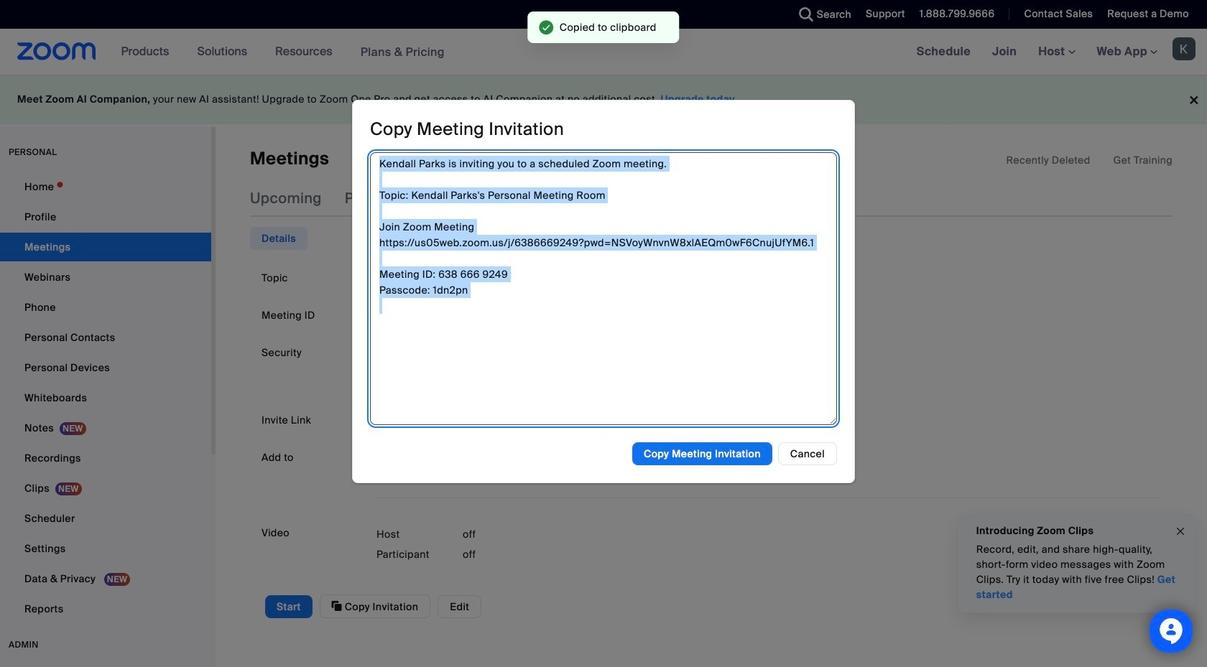 Task type: describe. For each thing, give the bounding box(es) containing it.
copy invitation content text field
[[370, 153, 837, 426]]

0 vertical spatial application
[[1006, 153, 1173, 167]]

close image
[[1175, 524, 1186, 540]]

2 checked image from the top
[[377, 373, 387, 388]]

btn image
[[377, 452, 391, 466]]

zoom logo image
[[17, 42, 96, 60]]

personal menu menu
[[0, 172, 211, 625]]



Task type: locate. For each thing, give the bounding box(es) containing it.
add to outlook calendar (.ics) image
[[513, 452, 527, 466]]

1 vertical spatial application
[[377, 409, 1161, 432]]

tabs of meeting tab list
[[250, 180, 712, 217]]

application
[[1006, 153, 1173, 167], [377, 409, 1161, 432]]

0 vertical spatial checked image
[[377, 347, 387, 362]]

1 vertical spatial checked image
[[377, 373, 387, 388]]

1 checked image from the top
[[377, 347, 387, 362]]

success image
[[539, 20, 554, 34]]

banner
[[0, 29, 1207, 75]]

footer
[[0, 75, 1207, 124]]

meetings navigation
[[906, 29, 1207, 75]]

tab list
[[250, 227, 308, 250]]

add to yahoo calendar image
[[680, 452, 695, 466]]

checked image
[[377, 347, 387, 362], [377, 373, 387, 388]]

copy image
[[332, 600, 342, 613]]

heading
[[370, 118, 564, 140]]

product information navigation
[[110, 29, 456, 75]]

tab
[[250, 227, 308, 250]]

dialog
[[352, 100, 855, 484]]



Task type: vqa. For each thing, say whether or not it's contained in the screenshot.
Pending Plans
no



